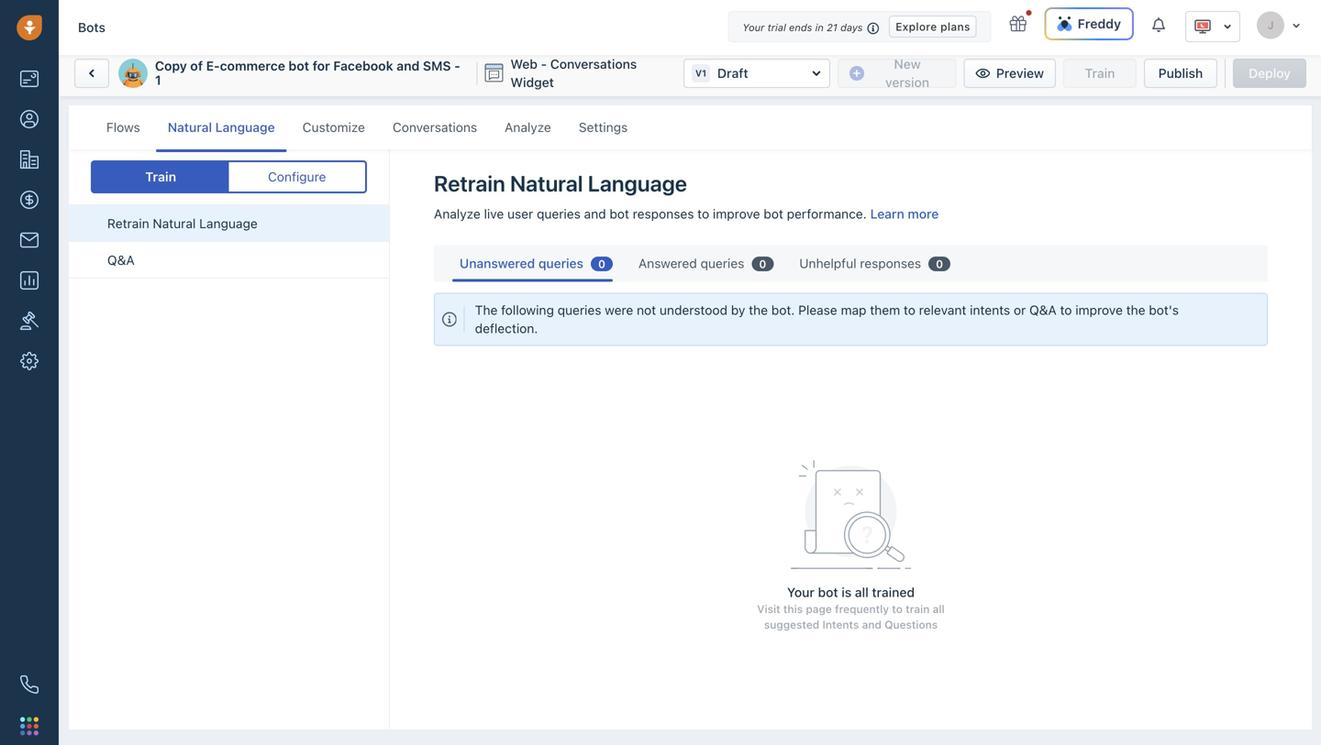 Task type: vqa. For each thing, say whether or not it's contained in the screenshot.
the left the
no



Task type: locate. For each thing, give the bounding box(es) containing it.
ic_info_icon image
[[867, 21, 880, 36]]

plans
[[941, 20, 970, 33]]

freshworks switcher image
[[20, 718, 39, 736]]

trial
[[768, 22, 786, 33]]

days
[[841, 22, 863, 33]]

ic_arrow_down image
[[1292, 20, 1301, 31]]

ends
[[789, 22, 812, 33]]

explore
[[896, 20, 937, 33]]

your trial ends in 21 days
[[743, 22, 863, 33]]

phone element
[[11, 667, 48, 704]]

explore plans button
[[889, 16, 977, 38]]

explore plans
[[896, 20, 970, 33]]



Task type: describe. For each thing, give the bounding box(es) containing it.
21
[[827, 22, 838, 33]]

phone image
[[20, 676, 39, 695]]

ic_arrow_down image
[[1223, 20, 1232, 33]]

missing translation "unavailable" for locale "en-us" image
[[1194, 17, 1212, 36]]

bell regular image
[[1152, 16, 1167, 33]]

your
[[743, 22, 765, 33]]

bots
[[78, 20, 105, 35]]

in
[[815, 22, 824, 33]]

freddy button
[[1045, 7, 1134, 40]]

properties image
[[20, 312, 39, 330]]

freddy
[[1078, 16, 1121, 31]]



